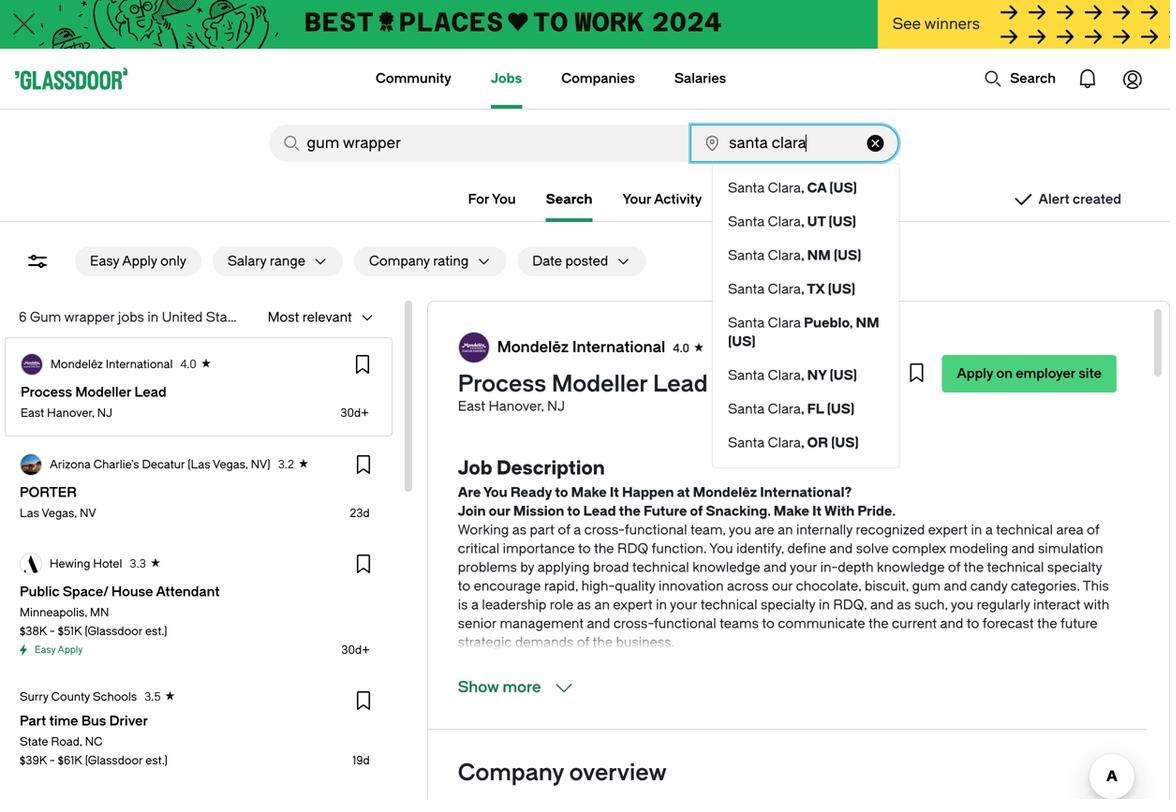 Task type: locate. For each thing, give the bounding box(es) containing it.
2 vertical spatial mondelēz
[[693, 485, 757, 500]]

nj down the 'modeller' in the top of the page
[[547, 399, 565, 414]]

0 vertical spatial nm
[[807, 248, 831, 263]]

1 clara from the top
[[768, 180, 801, 196]]

and right gum
[[944, 578, 967, 594]]

7 , from the top
[[801, 435, 804, 451]]

0 horizontal spatial 4.0
[[180, 358, 197, 371]]

part
[[530, 522, 554, 538]]

(us) for santa clara , or (us)
[[831, 435, 859, 451]]

0 vertical spatial apply
[[122, 253, 157, 269]]

1 vertical spatial (glassdoor
[[85, 754, 143, 767]]

santa up santa clara , tx (us)
[[728, 248, 765, 263]]

6 , from the top
[[801, 401, 804, 417]]

5 santa from the top
[[728, 315, 765, 331]]

1 horizontal spatial lead
[[653, 371, 708, 397]]

1 vertical spatial international
[[106, 358, 173, 371]]

0 vertical spatial 4.0
[[673, 342, 689, 355]]

activity
[[654, 192, 702, 207]]

santa for santa clara , nm (us)
[[728, 248, 765, 263]]

1 vertical spatial search
[[546, 192, 592, 207]]

0 vertical spatial (glassdoor
[[85, 625, 142, 638]]

east down the process
[[458, 399, 485, 414]]

rating
[[433, 253, 469, 269]]

make down international?
[[774, 504, 809, 519]]

winners
[[924, 15, 980, 33]]

salaries
[[674, 71, 726, 86]]

of
[[690, 504, 703, 519], [558, 522, 570, 538], [1087, 522, 1099, 538], [948, 560, 960, 575], [577, 635, 589, 650]]

an
[[778, 522, 793, 538], [594, 597, 610, 613]]

apply inside jobs list element
[[58, 645, 83, 655]]

santa clara , or (us)
[[728, 435, 859, 451]]

7 santa from the top
[[728, 401, 765, 417]]

1 vertical spatial make
[[774, 504, 809, 519]]

30d+ for 3.3
[[341, 644, 370, 657]]

teams
[[720, 616, 759, 631]]

technical left "area"
[[996, 522, 1053, 538]]

1 horizontal spatial easy
[[90, 253, 119, 269]]

1 knowledge from the left
[[692, 560, 760, 575]]

clara left fl
[[768, 401, 801, 417]]

regularly
[[977, 597, 1030, 613]]

in-
[[820, 560, 838, 575]]

1 vertical spatial mondelēz
[[51, 358, 103, 371]]

1 , from the top
[[801, 180, 804, 196]]

0 vertical spatial you
[[492, 192, 516, 207]]

,
[[801, 180, 804, 196], [801, 214, 804, 230], [801, 248, 804, 263], [801, 282, 804, 297], [801, 368, 804, 383], [801, 401, 804, 417], [801, 435, 804, 451]]

0 vertical spatial lead
[[653, 371, 708, 397]]

charlie's
[[93, 458, 139, 471]]

1 horizontal spatial company
[[458, 760, 564, 786]]

international
[[572, 339, 665, 356], [106, 358, 173, 371]]

your down innovation
[[670, 597, 697, 613]]

1 vertical spatial specialty
[[761, 597, 815, 613]]

0 vertical spatial expert
[[928, 522, 968, 538]]

1 horizontal spatial knowledge
[[877, 560, 945, 575]]

1 horizontal spatial east
[[458, 399, 485, 414]]

0 horizontal spatial company
[[369, 253, 430, 269]]

0 vertical spatial it
[[610, 485, 619, 500]]

3 , from the top
[[801, 248, 804, 263]]

the
[[619, 504, 641, 519], [594, 541, 614, 556], [964, 560, 984, 575], [868, 616, 889, 631], [1037, 616, 1057, 631], [593, 635, 613, 650]]

3.3
[[130, 557, 146, 571]]

apply left on
[[957, 366, 993, 381]]

0 horizontal spatial search
[[546, 192, 592, 207]]

- left '$51k'
[[50, 625, 55, 638]]

nv
[[80, 507, 96, 520]]

none field the search keyword
[[269, 125, 689, 162]]

nm inside pueblo, nm (us)
[[856, 315, 879, 331]]

lead up broad on the right of page
[[583, 504, 616, 519]]

cross- up business.
[[613, 616, 654, 631]]

clara left the tx
[[768, 282, 801, 297]]

0 vertical spatial international
[[572, 339, 665, 356]]

hewing hotel logo image
[[21, 554, 41, 574]]

an right are
[[778, 522, 793, 538]]

1 horizontal spatial 4.0
[[673, 342, 689, 355]]

(us) for santa clara , ny (us)
[[830, 368, 857, 383]]

mondelēz up snacking.
[[693, 485, 757, 500]]

company overview
[[458, 760, 667, 786]]

1 vertical spatial -
[[50, 754, 55, 767]]

(us) right ny in the top of the page
[[830, 368, 857, 383]]

most relevant button
[[253, 303, 352, 333]]

0 vertical spatial mondelēz
[[497, 339, 569, 356]]

lottie animation container image
[[1065, 56, 1110, 101], [1110, 56, 1155, 101], [984, 69, 1003, 88], [984, 69, 1003, 88]]

clara left ut on the right of page
[[768, 214, 801, 230]]

mondelēz international up the 'modeller' in the top of the page
[[497, 339, 665, 356]]

as up the "current"
[[897, 597, 911, 613]]

lead
[[653, 371, 708, 397], [583, 504, 616, 519]]

est.) down 3.5
[[145, 754, 168, 767]]

clara for , ut (us)
[[768, 214, 801, 230]]

santa down santa clara , tx (us)
[[728, 315, 765, 331]]

, left ut on the right of page
[[801, 214, 804, 230]]

functional
[[625, 522, 687, 538], [654, 616, 716, 631]]

-
[[50, 625, 55, 638], [50, 754, 55, 767]]

santa
[[728, 180, 765, 196], [728, 214, 765, 230], [728, 248, 765, 263], [728, 282, 765, 297], [728, 315, 765, 331], [728, 368, 765, 383], [728, 401, 765, 417], [728, 435, 765, 451]]

a right part
[[573, 522, 581, 538]]

1 horizontal spatial mondelēz international logo image
[[459, 333, 489, 363]]

this
[[1083, 578, 1109, 594]]

ca
[[807, 180, 827, 196]]

2 (glassdoor from the top
[[85, 754, 143, 767]]

mondelēz inside jobs list element
[[51, 358, 103, 371]]

expert up complex
[[928, 522, 968, 538]]

1 vertical spatial it
[[812, 504, 822, 519]]

3.5
[[144, 690, 161, 704]]

1 horizontal spatial specialty
[[1047, 560, 1102, 575]]

0 vertical spatial company
[[369, 253, 430, 269]]

0 horizontal spatial mondelēz international
[[51, 358, 173, 371]]

4.0 inside jobs list element
[[180, 358, 197, 371]]

specialty up communicate
[[761, 597, 815, 613]]

site
[[1079, 366, 1102, 381]]

nm down ut on the right of page
[[807, 248, 831, 263]]

mondelēz down wrapper
[[51, 358, 103, 371]]

clara left ny in the top of the page
[[768, 368, 801, 383]]

, left ny in the top of the page
[[801, 368, 804, 383]]

and up the categories.
[[1011, 541, 1035, 556]]

jobs list element
[[4, 336, 393, 799]]

company down show more popup button on the bottom left
[[458, 760, 564, 786]]

on
[[996, 366, 1013, 381]]

, left the tx
[[801, 282, 804, 297]]

international up the 'modeller' in the top of the page
[[572, 339, 665, 356]]

est.)
[[145, 625, 167, 638], [145, 754, 168, 767]]

nm
[[807, 248, 831, 263], [856, 315, 879, 331]]

1 - from the top
[[50, 625, 55, 638]]

1 vertical spatial apply
[[957, 366, 993, 381]]

expert
[[928, 522, 968, 538], [613, 597, 653, 613]]

santa down the santa clara
[[728, 368, 765, 383]]

0 horizontal spatial make
[[571, 485, 607, 500]]

(us) right ca
[[829, 180, 857, 196]]

19d
[[353, 754, 370, 767]]

clara for , nm (us)
[[768, 248, 801, 263]]

(us) right ut on the right of page
[[829, 214, 856, 230]]

1 horizontal spatial mondelēz
[[497, 339, 569, 356]]

santa for santa clara , ca (us)
[[728, 180, 765, 196]]

specialty
[[1047, 560, 1102, 575], [761, 597, 815, 613]]

clara for , ca (us)
[[768, 180, 801, 196]]

pride.
[[857, 504, 896, 519]]

(us) right fl
[[827, 401, 854, 417]]

2 horizontal spatial a
[[985, 522, 993, 538]]

4 santa from the top
[[728, 282, 765, 297]]

our right across
[[772, 578, 793, 594]]

nj inside process modeller lead east hanover, nj
[[547, 399, 565, 414]]

vegas, left the nv)
[[213, 458, 248, 471]]

rdq,
[[833, 597, 867, 613]]

2 horizontal spatial as
[[897, 597, 911, 613]]

7 clara from the top
[[768, 401, 801, 417]]

arizona charlie's decatur (las vegas, nv) logo image
[[21, 454, 41, 475]]

1 vertical spatial functional
[[654, 616, 716, 631]]

process
[[458, 371, 546, 397]]

santa for santa clara , ut (us)
[[728, 214, 765, 230]]

santa up the santa clara
[[728, 282, 765, 297]]

0 vertical spatial an
[[778, 522, 793, 538]]

2 horizontal spatial mondelēz
[[693, 485, 757, 500]]

knowledge down complex
[[877, 560, 945, 575]]

, for , tx (us)
[[801, 282, 804, 297]]

and up in-
[[829, 541, 853, 556]]

future
[[1060, 616, 1098, 631]]

0 horizontal spatial mondelēz
[[51, 358, 103, 371]]

or
[[807, 435, 828, 451]]

(us) for santa clara , tx (us)
[[828, 282, 855, 297]]

1 vertical spatial nm
[[856, 315, 879, 331]]

6 clara from the top
[[768, 368, 801, 383]]

0 horizontal spatial easy
[[35, 645, 56, 655]]

of right "area"
[[1087, 522, 1099, 538]]

1 vertical spatial our
[[772, 578, 793, 594]]

and down 'high-'
[[587, 616, 610, 631]]

, down santa clara , ut (us)
[[801, 248, 804, 263]]

3 clara from the top
[[768, 248, 801, 263]]

1 vertical spatial mondelēz international
[[51, 358, 173, 371]]

hewing hotel
[[50, 557, 122, 571]]

clara for , tx (us)
[[768, 282, 801, 297]]

such,
[[914, 597, 948, 613]]

in
[[147, 310, 159, 325], [971, 522, 982, 538], [656, 597, 667, 613], [819, 597, 830, 613]]

4 clara from the top
[[768, 282, 801, 297]]

0 horizontal spatial apply
[[58, 645, 83, 655]]

, for , fl (us)
[[801, 401, 804, 417]]

your down define
[[790, 560, 817, 575]]

1 horizontal spatial your
[[790, 560, 817, 575]]

0 vertical spatial easy
[[90, 253, 119, 269]]

for you
[[468, 192, 516, 207]]

0 horizontal spatial vegas,
[[42, 507, 77, 520]]

biscuit,
[[865, 578, 909, 594]]

1 horizontal spatial our
[[772, 578, 793, 594]]

to left forecast
[[967, 616, 979, 631]]

2 clara from the top
[[768, 214, 801, 230]]

specialty down simulation
[[1047, 560, 1102, 575]]

more
[[503, 679, 541, 696]]

(us) for santa clara , nm (us)
[[834, 248, 861, 263]]

4.0 for mondelēz international logo within jobs list element
[[180, 358, 197, 371]]

search down see winners link
[[1010, 71, 1056, 86]]

of right demands
[[577, 635, 589, 650]]

, left ca
[[801, 180, 804, 196]]

mondelēz up the process
[[497, 339, 569, 356]]

date posted
[[532, 253, 608, 269]]

with
[[824, 504, 855, 519]]

1 horizontal spatial nm
[[856, 315, 879, 331]]

1 horizontal spatial vegas,
[[213, 458, 248, 471]]

range
[[270, 253, 305, 269]]

0 horizontal spatial you
[[729, 522, 751, 538]]

apply for easy apply only
[[122, 253, 157, 269]]

the left business.
[[593, 635, 613, 650]]

east inside jobs list element
[[21, 407, 44, 420]]

(glassdoor
[[85, 625, 142, 638], [85, 754, 143, 767]]

with
[[1084, 597, 1109, 613]]

0 vertical spatial est.)
[[145, 625, 167, 638]]

search
[[1010, 71, 1056, 86], [546, 192, 592, 207]]

mondelēz international logo image down 6
[[22, 354, 42, 375]]

santa for santa clara , fl (us)
[[728, 401, 765, 417]]

(us) for santa clara , ca (us)
[[829, 180, 857, 196]]

(us) right the tx
[[828, 282, 855, 297]]

8 clara from the top
[[768, 435, 801, 451]]

santa down santa clara , ca (us)
[[728, 214, 765, 230]]

2 , from the top
[[801, 214, 804, 230]]

mondelēz international logo image
[[459, 333, 489, 363], [22, 354, 42, 375]]

a up "modeling" on the right bottom
[[985, 522, 993, 538]]

$38k
[[20, 625, 47, 638]]

easy for easy apply only
[[90, 253, 119, 269]]

hanover, up arizona
[[47, 407, 94, 420]]

0 horizontal spatial lead
[[583, 504, 616, 519]]

description
[[496, 457, 605, 479]]

5 clara from the top
[[768, 315, 801, 331]]

mondelēz international logo image up the process
[[459, 333, 489, 363]]

apply on employer site button
[[942, 355, 1117, 393]]

santa clara , ca (us)
[[728, 180, 857, 196]]

it left happen
[[610, 485, 619, 500]]

to up is
[[458, 578, 470, 594]]

2 vertical spatial you
[[709, 541, 733, 556]]

easy inside jobs list element
[[35, 645, 56, 655]]

1 vertical spatial company
[[458, 760, 564, 786]]

to
[[555, 485, 568, 500], [567, 504, 580, 519], [578, 541, 591, 556], [458, 578, 470, 594], [762, 616, 775, 631], [967, 616, 979, 631]]

lead right the 'modeller' in the top of the page
[[653, 371, 708, 397]]

state
[[20, 735, 48, 748]]

3 santa from the top
[[728, 248, 765, 263]]

mondelēz inside the job description are you ready to make it happen at mondelēz international? join our mission to lead the future of snacking. make it with pride. working as part of a cross-functional team, you are an internally recognized expert in a technical area of critical importance to the rdq function. you identify, define and solve complex modeling and simulation problems by applying broad technical knowledge and your in-depth knowledge of the technical specialty to encourage rapid, high-quality innovation across our chocolate, biscuit, gum and candy categories. this is a leadership role as an expert in your technical specialty in rdq, and as such, you regularly interact with senior management and cross-functional teams to communicate the current and to forecast the future strategic demands of the business.
[[693, 485, 757, 500]]

0 horizontal spatial your
[[670, 597, 697, 613]]

happen
[[622, 485, 674, 500]]

Search location field
[[690, 125, 899, 162]]

0 vertical spatial search
[[1010, 71, 1056, 86]]

0 horizontal spatial nj
[[97, 407, 112, 420]]

clara left or
[[768, 435, 801, 451]]

1 horizontal spatial hanover,
[[489, 399, 544, 414]]

0 horizontal spatial hanover,
[[47, 407, 94, 420]]

1 horizontal spatial mondelēz international
[[497, 339, 665, 356]]

schools
[[93, 690, 137, 704]]

functional down innovation
[[654, 616, 716, 631]]

(us) right or
[[831, 435, 859, 451]]

company inside the company rating dropdown button
[[369, 253, 430, 269]]

see winners link
[[878, 0, 1170, 51]]

nj up the "charlie's"
[[97, 407, 112, 420]]

easy for easy apply
[[35, 645, 56, 655]]

6 santa from the top
[[728, 368, 765, 383]]

encourage
[[474, 578, 541, 594]]

pueblo,
[[804, 315, 853, 331]]

most relevant
[[268, 310, 352, 325]]

arizona charlie's decatur (las vegas, nv)
[[50, 458, 270, 471]]

santa down santa clara , fl (us) at the right bottom of page
[[728, 435, 765, 451]]

show
[[458, 679, 499, 696]]

1 vertical spatial est.)
[[145, 754, 168, 767]]

show more button
[[458, 676, 575, 699]]

(us) inside pueblo, nm (us)
[[728, 334, 756, 349]]

clara up santa clara , tx (us)
[[768, 248, 801, 263]]

categories.
[[1011, 578, 1080, 594]]

apply inside button
[[122, 253, 157, 269]]

est.) up 3.5
[[145, 625, 167, 638]]

knowledge up across
[[692, 560, 760, 575]]

international down 6 gum wrapper jobs in united states
[[106, 358, 173, 371]]

1 vertical spatial easy
[[35, 645, 56, 655]]

1 horizontal spatial apply
[[122, 253, 157, 269]]

for you link
[[468, 188, 516, 211]]

as right the role
[[577, 597, 591, 613]]

0 vertical spatial make
[[571, 485, 607, 500]]

rapid,
[[544, 578, 578, 594]]

easy inside easy apply only button
[[90, 253, 119, 269]]

5 , from the top
[[801, 368, 804, 383]]

1 horizontal spatial nj
[[547, 399, 565, 414]]

1 vertical spatial vegas,
[[42, 507, 77, 520]]

lottie animation container image
[[301, 49, 376, 107], [301, 49, 376, 107], [1065, 56, 1110, 101], [1110, 56, 1155, 101]]

you right are
[[483, 485, 507, 500]]

, left fl
[[801, 401, 804, 417]]

in right "jobs"
[[147, 310, 159, 325]]

1 vertical spatial an
[[594, 597, 610, 613]]

you down snacking.
[[729, 522, 751, 538]]

8 santa from the top
[[728, 435, 765, 451]]

2 santa from the top
[[728, 214, 765, 230]]

None field
[[269, 125, 689, 162], [690, 125, 899, 467], [690, 125, 899, 467]]

future
[[644, 504, 687, 519]]

(us) down santa clara , ut (us)
[[834, 248, 861, 263]]

santa for santa clara , or (us)
[[728, 435, 765, 451]]

1 vertical spatial 30d+
[[341, 644, 370, 657]]

(us) down the santa clara
[[728, 334, 756, 349]]

leadership
[[482, 597, 546, 613]]

0 vertical spatial mondelēz international
[[497, 339, 665, 356]]

2 horizontal spatial apply
[[957, 366, 993, 381]]

company left the rating
[[369, 253, 430, 269]]

hewing
[[50, 557, 90, 571]]

communicate
[[778, 616, 865, 631]]

hanover, inside jobs list element
[[47, 407, 94, 420]]

0 horizontal spatial knowledge
[[692, 560, 760, 575]]

it up the internally
[[812, 504, 822, 519]]

4.0 for rightmost mondelēz international logo
[[673, 342, 689, 355]]

apply down '$51k'
[[58, 645, 83, 655]]

easy up wrapper
[[90, 253, 119, 269]]

0 horizontal spatial mondelēz international logo image
[[22, 354, 42, 375]]

clear input image
[[867, 135, 884, 152]]

0 horizontal spatial our
[[489, 504, 510, 519]]

0 vertical spatial 30d+
[[340, 407, 369, 420]]

nj inside jobs list element
[[97, 407, 112, 420]]

clara down santa clara , tx (us)
[[768, 315, 801, 331]]

as left part
[[512, 522, 527, 538]]

4 , from the top
[[801, 282, 804, 297]]

surry county schools
[[20, 690, 137, 704]]

1 vertical spatial 4.0
[[180, 358, 197, 371]]

(glassdoor down the "mn"
[[85, 625, 142, 638]]

1 santa from the top
[[728, 180, 765, 196]]

clara left ca
[[768, 180, 801, 196]]

1 (glassdoor from the top
[[85, 625, 142, 638]]

surry
[[20, 690, 48, 704]]

snacking.
[[706, 504, 771, 519]]

1 vertical spatial expert
[[613, 597, 653, 613]]

apply
[[122, 253, 157, 269], [957, 366, 993, 381], [58, 645, 83, 655]]

you
[[492, 192, 516, 207], [483, 485, 507, 500], [709, 541, 733, 556]]

2 - from the top
[[50, 754, 55, 767]]

, for , ut (us)
[[801, 214, 804, 230]]



Task type: vqa. For each thing, say whether or not it's contained in the screenshot.
bottommost 4.0
yes



Task type: describe. For each thing, give the bounding box(es) containing it.
salary range
[[228, 253, 305, 269]]

companies link
[[561, 49, 635, 109]]

are
[[755, 522, 774, 538]]

to right mission
[[567, 504, 580, 519]]

applying
[[538, 560, 590, 575]]

arizona
[[50, 458, 91, 471]]

strategic
[[458, 635, 512, 650]]

0 vertical spatial you
[[729, 522, 751, 538]]

, for , nm (us)
[[801, 248, 804, 263]]

company rating button
[[354, 246, 469, 276]]

nc
[[85, 735, 103, 748]]

of right part
[[558, 522, 570, 538]]

state road, nc $39k - $61k (glassdoor est.)
[[20, 735, 168, 767]]

easy apply only button
[[75, 246, 201, 276]]

1 horizontal spatial expert
[[928, 522, 968, 538]]

apply inside button
[[957, 366, 993, 381]]

Search keyword field
[[269, 125, 689, 162]]

date
[[532, 253, 562, 269]]

clara for , ny (us)
[[768, 368, 801, 383]]

see
[[893, 15, 921, 33]]

states
[[206, 310, 246, 325]]

pueblo, nm (us)
[[728, 315, 879, 349]]

clara for , fl (us)
[[768, 401, 801, 417]]

santa clara , fl (us)
[[728, 401, 854, 417]]

function.
[[651, 541, 707, 556]]

internally
[[796, 522, 853, 538]]

apply on employer site
[[957, 366, 1102, 381]]

mission
[[513, 504, 564, 519]]

est.) inside "minneapolis, mn $38k - $51k (glassdoor est.)"
[[145, 625, 167, 638]]

interact
[[1033, 597, 1080, 613]]

clara for , or (us)
[[768, 435, 801, 451]]

search inside button
[[1010, 71, 1056, 86]]

search link
[[546, 188, 592, 211]]

salary range button
[[213, 246, 305, 276]]

ready
[[510, 485, 552, 500]]

decatur
[[142, 458, 185, 471]]

identify,
[[736, 541, 784, 556]]

the up broad on the right of page
[[594, 541, 614, 556]]

2 knowledge from the left
[[877, 560, 945, 575]]

date posted button
[[517, 246, 608, 276]]

of up the team,
[[690, 504, 703, 519]]

community link
[[376, 49, 451, 109]]

process modeller lead east hanover, nj
[[458, 371, 708, 414]]

0 horizontal spatial an
[[594, 597, 610, 613]]

0 horizontal spatial as
[[512, 522, 527, 538]]

tx
[[807, 282, 825, 297]]

lead inside process modeller lead east hanover, nj
[[653, 371, 708, 397]]

salaries link
[[674, 49, 726, 109]]

east inside process modeller lead east hanover, nj
[[458, 399, 485, 414]]

0 vertical spatial your
[[790, 560, 817, 575]]

your
[[622, 192, 651, 207]]

open filter menu image
[[26, 250, 49, 273]]

in down innovation
[[656, 597, 667, 613]]

- inside "minneapolis, mn $38k - $51k (glassdoor est.)"
[[50, 625, 55, 638]]

1 horizontal spatial international
[[572, 339, 665, 356]]

(us) for santa clara , ut (us)
[[829, 214, 856, 230]]

jobs
[[118, 310, 144, 325]]

posted
[[565, 253, 608, 269]]

mondelēz international inside jobs list element
[[51, 358, 173, 371]]

team,
[[690, 522, 726, 538]]

the left the "current"
[[868, 616, 889, 631]]

company for company rating
[[369, 253, 430, 269]]

0 vertical spatial cross-
[[584, 522, 625, 538]]

role
[[550, 597, 574, 613]]

the down happen
[[619, 504, 641, 519]]

and down such,
[[940, 616, 963, 631]]

innovation
[[659, 578, 724, 594]]

las
[[20, 507, 39, 520]]

las vegas, nv
[[20, 507, 96, 520]]

to up applying
[[578, 541, 591, 556]]

0 horizontal spatial specialty
[[761, 597, 815, 613]]

1 horizontal spatial you
[[951, 597, 973, 613]]

1 horizontal spatial a
[[573, 522, 581, 538]]

santa for santa clara , ny (us)
[[728, 368, 765, 383]]

forecast
[[982, 616, 1034, 631]]

chocolate,
[[796, 578, 861, 594]]

modeling
[[949, 541, 1008, 556]]

lead inside the job description are you ready to make it happen at mondelēz international? join our mission to lead the future of snacking. make it with pride. working as part of a cross-functional team, you are an internally recognized expert in a technical area of critical importance to the rdq function. you identify, define and solve complex modeling and simulation problems by applying broad technical knowledge and your in-depth knowledge of the technical specialty to encourage rapid, high-quality innovation across our chocolate, biscuit, gum and candy categories. this is a leadership role as an expert in your technical specialty in rdq, and as such, you regularly interact with senior management and cross-functional teams to communicate the current and to forecast the future strategic demands of the business.
[[583, 504, 616, 519]]

0 horizontal spatial a
[[471, 597, 479, 613]]

30d+ for 4.0
[[340, 407, 369, 420]]

and down the identify,
[[764, 560, 787, 575]]

relevant
[[302, 310, 352, 325]]

your activity link
[[622, 188, 702, 211]]

broad
[[593, 560, 629, 575]]

1 horizontal spatial it
[[812, 504, 822, 519]]

area
[[1056, 522, 1084, 538]]

quality
[[615, 578, 655, 594]]

county
[[51, 690, 90, 704]]

est.) inside state road, nc $39k - $61k (glassdoor est.)
[[145, 754, 168, 767]]

- inside state road, nc $39k - $61k (glassdoor est.)
[[50, 754, 55, 767]]

across
[[727, 578, 769, 594]]

gum
[[912, 578, 941, 594]]

, for , ny (us)
[[801, 368, 804, 383]]

united
[[162, 310, 203, 325]]

mondelēz international logo image inside jobs list element
[[22, 354, 42, 375]]

only
[[160, 253, 186, 269]]

6
[[19, 310, 27, 325]]

1 vertical spatial your
[[670, 597, 697, 613]]

, for , or (us)
[[801, 435, 804, 451]]

0 vertical spatial our
[[489, 504, 510, 519]]

road,
[[51, 735, 82, 748]]

1 horizontal spatial an
[[778, 522, 793, 538]]

candy
[[970, 578, 1008, 594]]

job description are you ready to make it happen at mondelēz international? join our mission to lead the future of snacking. make it with pride. working as part of a cross-functional team, you are an internally recognized expert in a technical area of critical importance to the rdq function. you identify, define and solve complex modeling and simulation problems by applying broad technical knowledge and your in-depth knowledge of the technical specialty to encourage rapid, high-quality innovation across our chocolate, biscuit, gum and candy categories. this is a leadership role as an expert in your technical specialty in rdq, and as such, you regularly interact with senior management and cross-functional teams to communicate the current and to forecast the future strategic demands of the business.
[[458, 457, 1109, 650]]

fl
[[807, 401, 824, 417]]

1 horizontal spatial make
[[774, 504, 809, 519]]

in up "modeling" on the right bottom
[[971, 522, 982, 538]]

0 vertical spatial specialty
[[1047, 560, 1102, 575]]

easy apply
[[35, 645, 83, 655]]

critical
[[458, 541, 499, 556]]

at
[[677, 485, 690, 500]]

technical down function.
[[632, 560, 689, 575]]

overview
[[569, 760, 667, 786]]

employer
[[1016, 366, 1075, 381]]

0 vertical spatial vegas,
[[213, 458, 248, 471]]

technical up candy
[[987, 560, 1044, 575]]

(glassdoor inside "minneapolis, mn $38k - $51k (glassdoor est.)"
[[85, 625, 142, 638]]

community
[[376, 71, 451, 86]]

, for , ca (us)
[[801, 180, 804, 196]]

mn
[[90, 606, 109, 619]]

company for company overview
[[458, 760, 564, 786]]

santa for santa clara
[[728, 315, 765, 331]]

the down "modeling" on the right bottom
[[964, 560, 984, 575]]

minneapolis, mn $38k - $51k (glassdoor est.)
[[20, 606, 167, 638]]

in up communicate
[[819, 597, 830, 613]]

most
[[268, 310, 299, 325]]

easy apply only
[[90, 253, 186, 269]]

international inside jobs list element
[[106, 358, 173, 371]]

to down description
[[555, 485, 568, 500]]

0 horizontal spatial nm
[[807, 248, 831, 263]]

0 horizontal spatial expert
[[613, 597, 653, 613]]

apply for easy apply
[[58, 645, 83, 655]]

management
[[500, 616, 584, 631]]

senior
[[458, 616, 496, 631]]

1 vertical spatial you
[[483, 485, 507, 500]]

wrapper
[[64, 310, 115, 325]]

santa for santa clara , tx (us)
[[728, 282, 765, 297]]

your activity
[[622, 192, 702, 207]]

0 vertical spatial functional
[[625, 522, 687, 538]]

to right teams
[[762, 616, 775, 631]]

of down "modeling" on the right bottom
[[948, 560, 960, 575]]

(us) for santa clara , fl (us)
[[827, 401, 854, 417]]

gum
[[30, 310, 61, 325]]

are
[[458, 485, 481, 500]]

1 vertical spatial cross-
[[613, 616, 654, 631]]

the down interact
[[1037, 616, 1057, 631]]

rdq
[[617, 541, 648, 556]]

1 horizontal spatial as
[[577, 597, 591, 613]]

technical up teams
[[700, 597, 757, 613]]

0 horizontal spatial it
[[610, 485, 619, 500]]

(las
[[188, 458, 210, 471]]

demands
[[515, 635, 574, 650]]

hanover, inside process modeller lead east hanover, nj
[[489, 399, 544, 414]]

and down biscuit,
[[870, 597, 894, 613]]

(glassdoor inside state road, nc $39k - $61k (glassdoor est.)
[[85, 754, 143, 767]]

depth
[[838, 560, 874, 575]]

santa clara
[[728, 315, 801, 331]]

for
[[468, 192, 489, 207]]

see winners
[[893, 15, 980, 33]]



